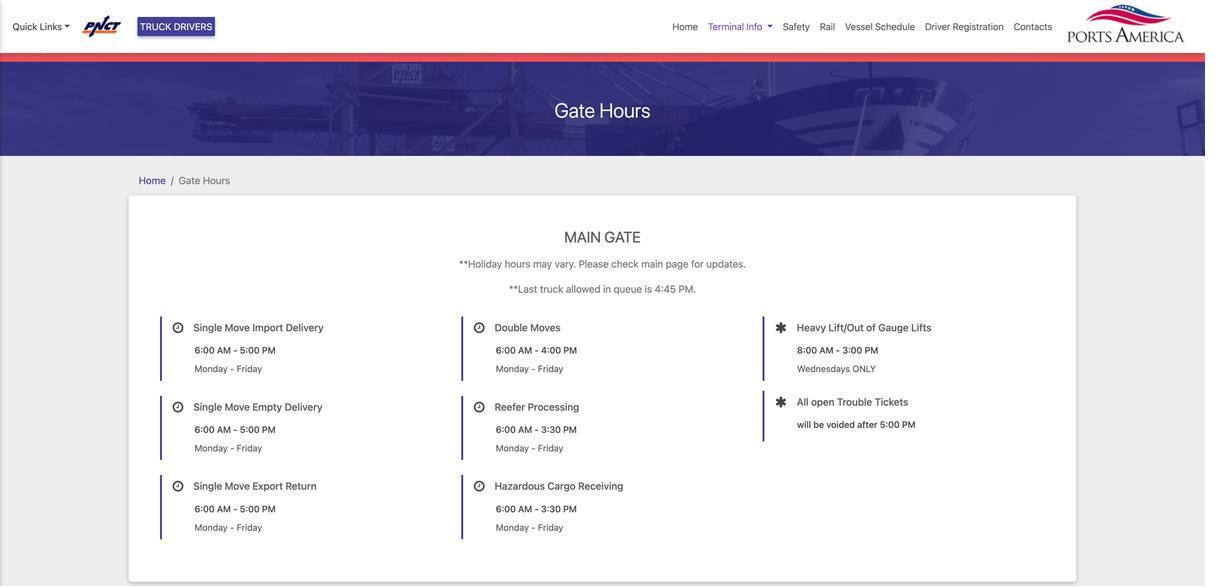 Task type: locate. For each thing, give the bounding box(es) containing it.
friday for hazardous cargo receiving
[[538, 522, 563, 533]]

move for import
[[225, 322, 250, 334]]

0 vertical spatial single
[[193, 322, 222, 334]]

main
[[641, 258, 663, 270]]

monday - friday down hazardous
[[496, 522, 563, 533]]

0 horizontal spatial hours
[[203, 175, 230, 186]]

am for double moves
[[518, 345, 532, 356]]

main gate
[[564, 228, 641, 246]]

pm right 3:00
[[865, 345, 878, 356]]

single move export return
[[193, 480, 317, 492]]

0 vertical spatial delivery
[[286, 322, 324, 334]]

wednesdays
[[797, 364, 850, 374]]

2 3:30 from the top
[[541, 504, 561, 514]]

monday - friday up single move empty delivery
[[195, 364, 262, 374]]

1 vertical spatial 6:00 am - 5:00 pm
[[195, 424, 276, 435]]

6:00 down reefer
[[496, 424, 516, 435]]

friday up hazardous cargo receiving
[[538, 443, 563, 454]]

home link
[[668, 14, 703, 39], [139, 175, 166, 186]]

1 horizontal spatial home link
[[668, 14, 703, 39]]

be left voided
[[814, 419, 824, 430]]

hours
[[505, 258, 531, 270]]

1 vertical spatial gate
[[179, 175, 200, 186]]

delivery
[[286, 322, 324, 334], [285, 401, 323, 413]]

reefer
[[495, 401, 525, 413]]

single left empty on the bottom of page
[[193, 401, 222, 413]]

1 6:00 am - 3:30 pm from the top
[[496, 424, 577, 435]]

6:00 am - 5:00 pm for empty
[[195, 424, 276, 435]]

be
[[251, 40, 262, 52], [814, 419, 824, 430]]

move
[[225, 322, 250, 334], [225, 401, 250, 413], [225, 480, 250, 492]]

2 vertical spatial single
[[193, 480, 222, 492]]

1 horizontal spatial home
[[673, 21, 698, 32]]

1 horizontal spatial hours
[[599, 98, 651, 122]]

am for single move import delivery
[[217, 345, 231, 356]]

1 horizontal spatial gate
[[555, 98, 595, 122]]

6:00 down hazardous
[[496, 504, 516, 514]]

am for heavy lift/out of gauge lifts
[[820, 345, 834, 356]]

1 horizontal spatial will
[[797, 419, 811, 430]]

0 horizontal spatial will
[[234, 40, 248, 52]]

monday - friday up single move export return
[[195, 443, 262, 454]]

5:00 down single move export return
[[240, 504, 260, 514]]

move left import
[[225, 322, 250, 334]]

friday
[[237, 364, 262, 374], [538, 364, 563, 374], [237, 443, 262, 454], [538, 443, 563, 454], [237, 522, 262, 533], [538, 522, 563, 533]]

am down hazardous
[[518, 504, 532, 514]]

monday down hazardous
[[496, 522, 529, 533]]

pm down export
[[262, 504, 276, 514]]

3 move from the top
[[225, 480, 250, 492]]

0 vertical spatial home link
[[668, 14, 703, 39]]

pm for double moves
[[564, 345, 577, 356]]

0 vertical spatial gate hours
[[555, 98, 651, 122]]

2 single from the top
[[193, 401, 222, 413]]

hazardous cargo receiving
[[495, 480, 623, 492]]

6:00 am - 3:30 pm
[[496, 424, 577, 435], [496, 504, 577, 514]]

monday - friday down single move export return
[[195, 522, 262, 533]]

pm down import
[[262, 345, 276, 356]]

6:00 for reefer processing
[[496, 424, 516, 435]]

will right pnct
[[234, 40, 248, 52]]

0 vertical spatial 6:00 am - 5:00 pm
[[195, 345, 276, 356]]

driver registration link
[[920, 14, 1009, 39]]

friday for reefer processing
[[538, 443, 563, 454]]

3:30
[[541, 424, 561, 435], [541, 504, 561, 514]]

3:30 down hazardous cargo receiving
[[541, 504, 561, 514]]

6:00 am - 5:00 pm down single move export return
[[195, 504, 276, 514]]

pm down processing
[[563, 424, 577, 435]]

6:00 for hazardous cargo receiving
[[496, 504, 516, 514]]

delivery for single move empty delivery
[[285, 401, 323, 413]]

monday - friday down 6:00 am - 4:00 pm
[[496, 364, 563, 374]]

0 vertical spatial 6:00 am - 3:30 pm
[[496, 424, 577, 435]]

1 vertical spatial delivery
[[285, 401, 323, 413]]

page
[[666, 258, 689, 270]]

1 6:00 am - 5:00 pm from the top
[[195, 345, 276, 356]]

0 vertical spatial be
[[251, 40, 262, 52]]

pm for reefer processing
[[563, 424, 577, 435]]

friday up single move empty delivery
[[237, 364, 262, 374]]

gate hours
[[555, 98, 651, 122], [179, 175, 230, 186]]

monday
[[195, 364, 228, 374], [496, 364, 529, 374], [195, 443, 228, 454], [496, 443, 529, 454], [195, 522, 228, 533], [496, 522, 529, 533]]

5:00 for single move import delivery
[[240, 345, 260, 356]]

reefer processing
[[495, 401, 579, 413]]

updates.
[[706, 258, 746, 270]]

2 move from the top
[[225, 401, 250, 413]]

home
[[673, 21, 698, 32], [139, 175, 166, 186]]

pm for single move empty delivery
[[262, 424, 276, 435]]

0 vertical spatial home
[[673, 21, 698, 32]]

friday for single move export return
[[237, 522, 262, 533]]

5:00 down 'single move import delivery'
[[240, 345, 260, 356]]

tickets
[[875, 396, 908, 408]]

am
[[217, 345, 231, 356], [518, 345, 532, 356], [820, 345, 834, 356], [217, 424, 231, 435], [518, 424, 532, 435], [217, 504, 231, 514], [518, 504, 532, 514]]

6:00 down 'single move import delivery'
[[195, 345, 215, 356]]

move left export
[[225, 480, 250, 492]]

single left export
[[193, 480, 222, 492]]

3:30 for processing
[[541, 424, 561, 435]]

vessel
[[845, 21, 873, 32]]

6:00 am - 3:30 pm down reefer processing
[[496, 424, 577, 435]]

pm
[[262, 345, 276, 356], [564, 345, 577, 356], [865, 345, 878, 356], [902, 419, 916, 430], [262, 424, 276, 435], [563, 424, 577, 435], [262, 504, 276, 514], [563, 504, 577, 514]]

pnct
[[205, 40, 231, 52]]

6:00 down single move empty delivery
[[195, 424, 215, 435]]

monday for reefer processing
[[496, 443, 529, 454]]

**holiday
[[459, 258, 502, 270]]

friday up single move export return
[[237, 443, 262, 454]]

please
[[579, 258, 609, 270]]

driver
[[925, 21, 951, 32]]

6:00 for single move export return
[[195, 504, 215, 514]]

friday down 4:00
[[538, 364, 563, 374]]

terminal info
[[708, 21, 762, 32]]

6:00 am - 5:00 pm
[[195, 345, 276, 356], [195, 424, 276, 435], [195, 504, 276, 514]]

receiving
[[578, 480, 623, 492]]

3 single from the top
[[193, 480, 222, 492]]

open
[[265, 40, 292, 52]]

delivery right empty on the bottom of page
[[285, 401, 323, 413]]

import
[[252, 322, 283, 334]]

single move import delivery
[[193, 322, 324, 334]]

pm down cargo
[[563, 504, 577, 514]]

6:00 am - 3:30 pm for cargo
[[496, 504, 577, 514]]

0 vertical spatial gate
[[555, 98, 595, 122]]

day,
[[183, 40, 202, 52]]

0 horizontal spatial home link
[[139, 175, 166, 186]]

0 horizontal spatial gate hours
[[179, 175, 230, 186]]

single move empty delivery
[[193, 401, 323, 413]]

allowed
[[566, 283, 601, 295]]

6:00 am - 5:00 pm down 'single move import delivery'
[[195, 345, 276, 356]]

monday - friday up hazardous
[[496, 443, 563, 454]]

am up wednesdays
[[820, 345, 834, 356]]

am for reefer processing
[[518, 424, 532, 435]]

1 vertical spatial be
[[814, 419, 824, 430]]

friday down hazardous cargo receiving
[[538, 522, 563, 533]]

6:00 down single move export return
[[195, 504, 215, 514]]

am down single move export return
[[217, 504, 231, 514]]

am down reefer processing
[[518, 424, 532, 435]]

0 horizontal spatial be
[[251, 40, 262, 52]]

0 vertical spatial hours
[[599, 98, 651, 122]]

1 vertical spatial 3:30
[[541, 504, 561, 514]]

2 vertical spatial 6:00 am - 5:00 pm
[[195, 504, 276, 514]]

0 vertical spatial will
[[234, 40, 248, 52]]

am down double moves
[[518, 345, 532, 356]]

monday down single move export return
[[195, 522, 228, 533]]

be left open
[[251, 40, 262, 52]]

2 vertical spatial move
[[225, 480, 250, 492]]

terminal info link
[[703, 14, 778, 39]]

3 6:00 am - 5:00 pm from the top
[[195, 504, 276, 514]]

6:00 down the double
[[496, 345, 516, 356]]

1 vertical spatial will
[[797, 419, 811, 430]]

will inside monday, 2/19, presidents' day, pnct will be open *click* link
[[234, 40, 248, 52]]

6:00 am - 5:00 pm down single move empty delivery
[[195, 424, 276, 435]]

1 horizontal spatial gate hours
[[555, 98, 651, 122]]

links
[[40, 21, 62, 32]]

move left empty on the bottom of page
[[225, 401, 250, 413]]

single for single move empty delivery
[[193, 401, 222, 413]]

0 vertical spatial move
[[225, 322, 250, 334]]

pm down tickets
[[902, 419, 916, 430]]

5:00 down single move empty delivery
[[240, 424, 260, 435]]

single left import
[[193, 322, 222, 334]]

monday - friday for single move export return
[[195, 522, 262, 533]]

double
[[495, 322, 528, 334]]

monday for single move empty delivery
[[195, 443, 228, 454]]

terminal
[[708, 21, 744, 32]]

5:00
[[240, 345, 260, 356], [880, 419, 900, 430], [240, 424, 260, 435], [240, 504, 260, 514]]

monday, 2/19, presidents' day, pnct will be open *click* alert
[[0, 28, 1205, 62]]

5:00 for single move export return
[[240, 504, 260, 514]]

6:00 am - 3:30 pm down hazardous
[[496, 504, 577, 514]]

2 6:00 am - 5:00 pm from the top
[[195, 424, 276, 435]]

heavy
[[797, 322, 826, 334]]

**last truck allowed in queue is 4:45 pm.
[[509, 283, 696, 295]]

am for hazardous cargo receiving
[[518, 504, 532, 514]]

single
[[193, 322, 222, 334], [193, 401, 222, 413], [193, 480, 222, 492]]

pm for hazardous cargo receiving
[[563, 504, 577, 514]]

monday - friday for hazardous cargo receiving
[[496, 522, 563, 533]]

1 vertical spatial home
[[139, 175, 166, 186]]

monday down 6:00 am - 4:00 pm
[[496, 364, 529, 374]]

1 vertical spatial 6:00 am - 3:30 pm
[[496, 504, 577, 514]]

pm right 4:00
[[564, 345, 577, 356]]

pm for single move export return
[[262, 504, 276, 514]]

1 move from the top
[[225, 322, 250, 334]]

monday - friday for double moves
[[496, 364, 563, 374]]

will
[[234, 40, 248, 52], [797, 419, 811, 430]]

delivery right import
[[286, 322, 324, 334]]

monday - friday
[[195, 364, 262, 374], [496, 364, 563, 374], [195, 443, 262, 454], [496, 443, 563, 454], [195, 522, 262, 533], [496, 522, 563, 533]]

am down 'single move import delivery'
[[217, 345, 231, 356]]

will down 'all' on the right of page
[[797, 419, 811, 430]]

check
[[611, 258, 639, 270]]

after
[[857, 419, 878, 430]]

friday for single move empty delivery
[[237, 443, 262, 454]]

am down single move empty delivery
[[217, 424, 231, 435]]

schedule
[[875, 21, 915, 32]]

6:00
[[195, 345, 215, 356], [496, 345, 516, 356], [195, 424, 215, 435], [496, 424, 516, 435], [195, 504, 215, 514], [496, 504, 516, 514]]

2 6:00 am - 3:30 pm from the top
[[496, 504, 577, 514]]

0 vertical spatial 3:30
[[541, 424, 561, 435]]

all
[[797, 396, 809, 408]]

rail link
[[815, 14, 840, 39]]

5:00 for single move empty delivery
[[240, 424, 260, 435]]

monday up single move export return
[[195, 443, 228, 454]]

2 vertical spatial gate
[[604, 228, 641, 246]]

safety link
[[778, 14, 815, 39]]

1 vertical spatial single
[[193, 401, 222, 413]]

1 single from the top
[[193, 322, 222, 334]]

1 vertical spatial move
[[225, 401, 250, 413]]

3:30 down processing
[[541, 424, 561, 435]]

friday down single move export return
[[237, 522, 262, 533]]

2/19,
[[105, 40, 126, 52]]

move for export
[[225, 480, 250, 492]]

pm down empty on the bottom of page
[[262, 424, 276, 435]]

8:00
[[797, 345, 817, 356]]

monday up single move empty delivery
[[195, 364, 228, 374]]

monday up hazardous
[[496, 443, 529, 454]]

1 3:30 from the top
[[541, 424, 561, 435]]

0 horizontal spatial home
[[139, 175, 166, 186]]

2 horizontal spatial gate
[[604, 228, 641, 246]]

6:00 am - 5:00 pm for export
[[195, 504, 276, 514]]



Task type: describe. For each thing, give the bounding box(es) containing it.
move for empty
[[225, 401, 250, 413]]

presidents'
[[129, 40, 180, 52]]

wednesdays only
[[797, 364, 876, 374]]

registration
[[953, 21, 1004, 32]]

8:00 am - 3:00 pm
[[797, 345, 878, 356]]

4:45
[[655, 283, 676, 295]]

am for single move empty delivery
[[217, 424, 231, 435]]

monday for single move export return
[[195, 522, 228, 533]]

truck
[[140, 21, 171, 32]]

1 vertical spatial gate hours
[[179, 175, 230, 186]]

for
[[691, 258, 704, 270]]

main
[[564, 228, 601, 246]]

single for single move export return
[[193, 480, 222, 492]]

of
[[866, 322, 876, 334]]

6:00 for double moves
[[496, 345, 516, 356]]

empty
[[252, 401, 282, 413]]

monday for double moves
[[496, 364, 529, 374]]

vary.
[[555, 258, 576, 270]]

6:00 for single move import delivery
[[195, 345, 215, 356]]

all open trouble tickets
[[797, 396, 908, 408]]

only
[[853, 364, 876, 374]]

driver registration
[[925, 21, 1004, 32]]

friday for single move import delivery
[[237, 364, 262, 374]]

6:00 am - 3:30 pm for processing
[[496, 424, 577, 435]]

monday - friday for single move empty delivery
[[195, 443, 262, 454]]

monday - friday for single move import delivery
[[195, 364, 262, 374]]

quick links link
[[13, 19, 70, 34]]

pm for single move import delivery
[[262, 345, 276, 356]]

moves
[[530, 322, 561, 334]]

6:00 for single move empty delivery
[[195, 424, 215, 435]]

lift/out
[[829, 322, 864, 334]]

1 horizontal spatial be
[[814, 419, 824, 430]]

6:00 am - 5:00 pm for import
[[195, 345, 276, 356]]

trouble
[[837, 396, 872, 408]]

single for single move import delivery
[[193, 322, 222, 334]]

1 vertical spatial hours
[[203, 175, 230, 186]]

monday, 2/19, presidents' day, pnct will be open *click*
[[64, 40, 332, 52]]

open
[[811, 396, 835, 408]]

hazardous
[[495, 480, 545, 492]]

contacts
[[1014, 21, 1052, 32]]

in
[[603, 283, 611, 295]]

4:00
[[541, 345, 561, 356]]

monday - friday for reefer processing
[[496, 443, 563, 454]]

processing
[[528, 401, 579, 413]]

3:00
[[843, 345, 862, 356]]

may
[[533, 258, 552, 270]]

pm for heavy lift/out of gauge lifts
[[865, 345, 878, 356]]

cargo
[[548, 480, 576, 492]]

contacts link
[[1009, 14, 1057, 39]]

**holiday hours may vary. please check main page for updates.
[[459, 258, 746, 270]]

be inside monday, 2/19, presidents' day, pnct will be open *click* link
[[251, 40, 262, 52]]

truck
[[540, 283, 563, 295]]

quick
[[13, 21, 37, 32]]

double moves
[[495, 322, 561, 334]]

delivery for single move import delivery
[[286, 322, 324, 334]]

monday,
[[64, 40, 102, 52]]

3:30 for cargo
[[541, 504, 561, 514]]

heavy lift/out of gauge lifts
[[797, 322, 932, 334]]

gauge
[[878, 322, 909, 334]]

truck drivers link
[[137, 17, 215, 36]]

am for single move export return
[[217, 504, 231, 514]]

voided
[[827, 419, 855, 430]]

is
[[645, 283, 652, 295]]

**last
[[509, 283, 537, 295]]

monday for hazardous cargo receiving
[[496, 522, 529, 533]]

lifts
[[911, 322, 932, 334]]

return
[[286, 480, 317, 492]]

0 horizontal spatial gate
[[179, 175, 200, 186]]

1 vertical spatial home link
[[139, 175, 166, 186]]

monday for single move import delivery
[[195, 364, 228, 374]]

vessel schedule
[[845, 21, 915, 32]]

will be voided after 5:00 pm
[[797, 419, 916, 430]]

monday, 2/19, presidents' day, pnct will be open *click* link
[[64, 39, 332, 54]]

truck drivers
[[140, 21, 212, 32]]

rail
[[820, 21, 835, 32]]

friday for double moves
[[538, 364, 563, 374]]

export
[[252, 480, 283, 492]]

drivers
[[174, 21, 212, 32]]

5:00 right after
[[880, 419, 900, 430]]

info
[[747, 21, 762, 32]]

queue
[[614, 283, 642, 295]]

pm.
[[679, 283, 696, 295]]

6:00 am - 4:00 pm
[[496, 345, 577, 356]]

vessel schedule link
[[840, 14, 920, 39]]

safety
[[783, 21, 810, 32]]

*click*
[[294, 40, 332, 52]]

quick links
[[13, 21, 62, 32]]



Task type: vqa. For each thing, say whether or not it's contained in the screenshot.
corporate
no



